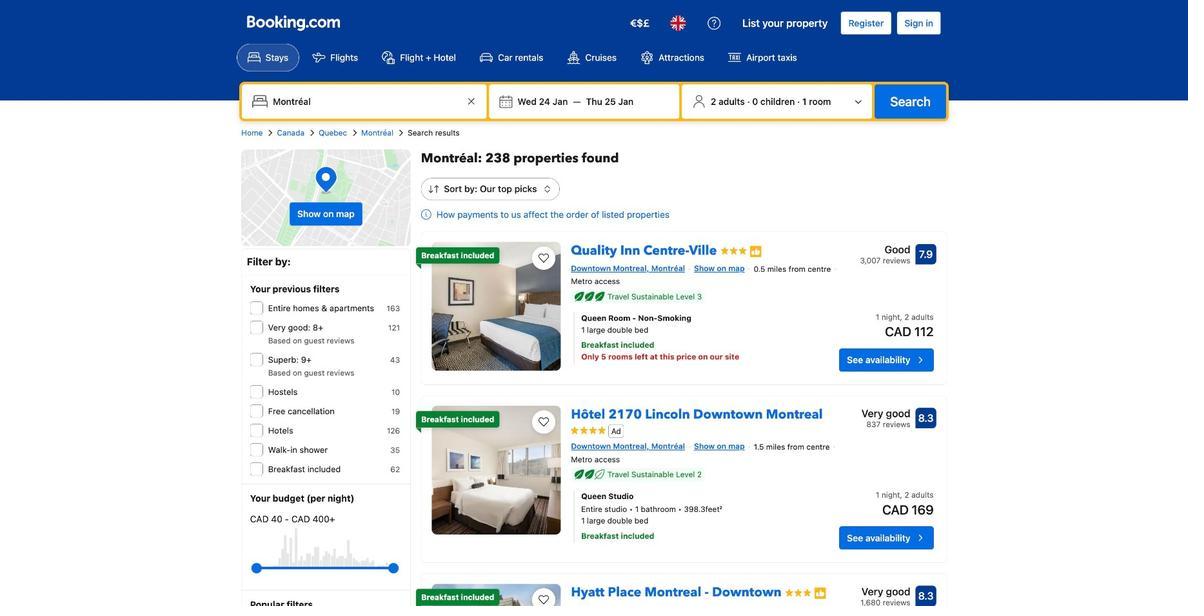 Task type: vqa. For each thing, say whether or not it's contained in the screenshot.
Very good element to the top
yes



Task type: describe. For each thing, give the bounding box(es) containing it.
scored 8.3 element for the bottommost very good element
[[916, 587, 936, 607]]

search results updated. montréal: 238 properties found. element
[[421, 150, 947, 168]]

0 vertical spatial very good element
[[861, 406, 910, 422]]

scored 7.9 element
[[916, 244, 936, 265]]

this property is part of our preferred partner programme. it is committed to providing commendable service and good value. it will pay us a higher commission if you make a booking. image
[[749, 245, 762, 258]]

hôtel 2170 lincoln downtown montreal image
[[432, 406, 561, 535]]

scored 8.3 element for very good element to the top
[[916, 408, 936, 429]]

good element
[[860, 242, 910, 258]]

this property is part of our preferred partner programme. it is committed to providing commendable service and good value. it will pay us a higher commission if you make a booking. image
[[749, 245, 762, 258]]



Task type: locate. For each thing, give the bounding box(es) containing it.
booking.com image
[[247, 15, 340, 31]]

Where are you going? field
[[268, 90, 463, 113]]

1 scored 8.3 element from the top
[[916, 408, 936, 429]]

scored 8.3 element
[[916, 408, 936, 429], [916, 587, 936, 607]]

quality inn centre-ville image
[[432, 242, 561, 371]]

2 scored 8.3 element from the top
[[916, 587, 936, 607]]

1 vertical spatial very good element
[[860, 585, 910, 600]]

very good element
[[861, 406, 910, 422], [860, 585, 910, 600]]

group
[[256, 559, 394, 579]]

0 vertical spatial scored 8.3 element
[[916, 408, 936, 429]]

1 vertical spatial scored 8.3 element
[[916, 587, 936, 607]]



